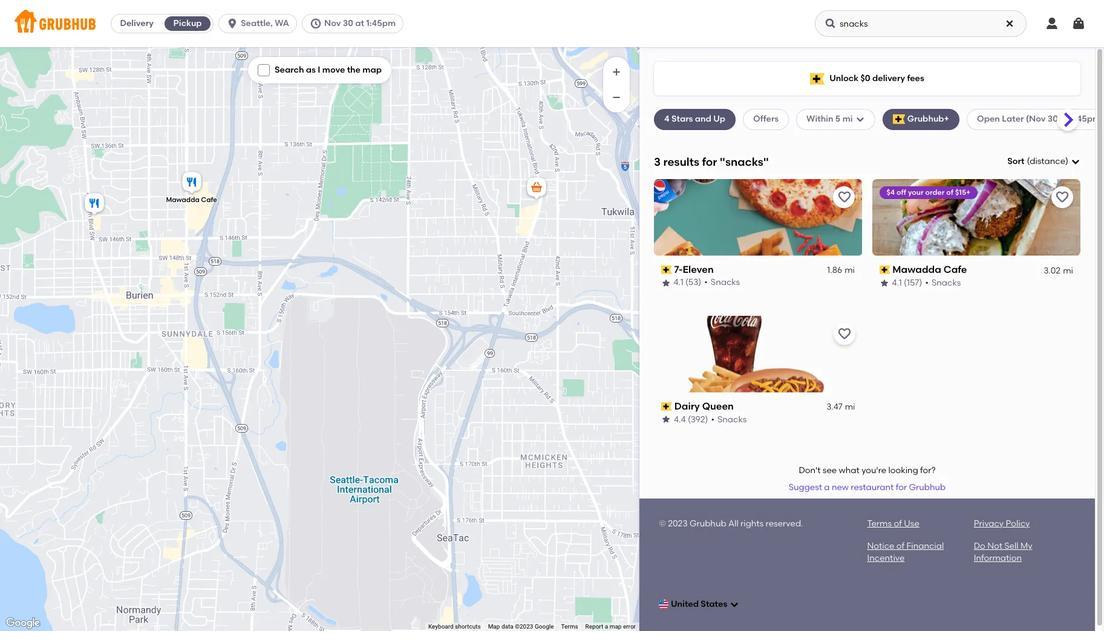 Task type: vqa. For each thing, say whether or not it's contained in the screenshot.
20–35
no



Task type: locate. For each thing, give the bounding box(es) containing it.
4.1 down 7- on the right of page
[[674, 277, 684, 288]]

subscription pass image left 7- on the right of page
[[661, 266, 672, 274]]

suggest a new restaurant for grubhub
[[789, 482, 946, 493]]

sort ( distance )
[[1008, 156, 1069, 166]]

1 vertical spatial for
[[896, 482, 907, 493]]

nov
[[324, 18, 341, 28]]

do
[[974, 541, 986, 551]]

0 horizontal spatial mawadda cafe
[[166, 196, 217, 203]]

1 horizontal spatial grubhub
[[909, 482, 946, 493]]

mi right 3.47 at the bottom right of page
[[845, 402, 855, 412]]

4.1 left (157) on the top of page
[[892, 277, 902, 288]]

4.1
[[674, 277, 684, 288], [892, 277, 902, 288]]

suggest
[[789, 482, 822, 493]]

30 inside button
[[343, 18, 353, 28]]

mi
[[843, 114, 853, 124], [845, 265, 855, 275], [1063, 265, 1074, 275], [845, 402, 855, 412]]

a right report
[[605, 623, 608, 630]]

0 horizontal spatial 4.1
[[674, 277, 684, 288]]

0 vertical spatial for
[[702, 155, 717, 169]]

stars
[[672, 114, 693, 124]]

7 eleven image
[[524, 175, 549, 202]]

1.86
[[828, 265, 843, 275]]

unlock
[[830, 73, 859, 83]]

plus icon image
[[611, 66, 623, 78]]

mawadda cafe logo image
[[872, 179, 1081, 256]]

a inside button
[[824, 482, 830, 493]]

1 4.1 from the left
[[674, 277, 684, 288]]

mi right 3.02 on the top of the page
[[1063, 265, 1074, 275]]

for down looking
[[896, 482, 907, 493]]

0 vertical spatial terms
[[867, 519, 892, 529]]

of
[[947, 188, 954, 197], [894, 519, 902, 529], [897, 541, 905, 551]]

0 horizontal spatial grubhub
[[690, 519, 727, 529]]

• snacks right (157) on the top of page
[[925, 277, 961, 288]]

• snacks for queen
[[711, 414, 747, 424]]

grubhub plus flag logo image for grubhub+
[[893, 115, 905, 124]]

grubhub
[[909, 482, 946, 493], [690, 519, 727, 529]]

• down queen
[[711, 414, 715, 424]]

don't see what you're looking for?
[[799, 465, 936, 476]]

1 vertical spatial mawadda
[[893, 264, 942, 275]]

1 vertical spatial cafe
[[944, 264, 967, 275]]

3
[[654, 155, 661, 169]]

1 horizontal spatial a
[[824, 482, 830, 493]]

up
[[714, 114, 726, 124]]

incentive
[[867, 553, 905, 563]]

a for suggest
[[824, 482, 830, 493]]

1 horizontal spatial terms
[[867, 519, 892, 529]]

language select image
[[659, 600, 669, 609]]

3.47 mi
[[827, 402, 855, 412]]

svg image inside "united states" button
[[730, 600, 740, 609]]

1 horizontal spatial mawadda cafe
[[893, 264, 967, 275]]

policy
[[1006, 519, 1030, 529]]

svg image
[[1045, 16, 1060, 31], [1072, 16, 1086, 31], [226, 18, 238, 30], [825, 18, 837, 30], [855, 115, 865, 124]]

main navigation navigation
[[0, 0, 1104, 47]]

your
[[908, 188, 924, 197]]

snacks down queen
[[718, 414, 747, 424]]

terms of use link
[[867, 519, 920, 529]]

sort
[[1008, 156, 1025, 166]]

star icon image left 4.1 (53) on the right top of page
[[661, 278, 671, 288]]

snacks down 'eleven'
[[711, 277, 740, 288]]

0 vertical spatial map
[[363, 65, 382, 75]]

dairy
[[675, 400, 700, 412]]

None field
[[1008, 156, 1081, 168]]

as
[[306, 65, 316, 75]]

keyboard shortcuts button
[[428, 623, 481, 631]]

terms of use
[[867, 519, 920, 529]]

united
[[671, 599, 699, 609]]

1:45pm
[[366, 18, 396, 28]]

save this restaurant button for 7-eleven
[[834, 186, 855, 208]]

star icon image left 4.1 (157)
[[880, 278, 889, 288]]

(392)
[[688, 414, 708, 424]]

nov 30 at 1:45pm button
[[302, 14, 409, 33]]

dairy queen image
[[82, 191, 106, 218]]

star icon image
[[661, 278, 671, 288], [880, 278, 889, 288], [661, 415, 671, 424]]

0 horizontal spatial grubhub plus flag logo image
[[810, 73, 825, 84]]

financial
[[907, 541, 944, 551]]

0 horizontal spatial terms
[[561, 623, 578, 630]]

0 vertical spatial 30
[[343, 18, 353, 28]]

snacks for cafe
[[932, 277, 961, 288]]

notice of financial incentive
[[867, 541, 944, 563]]

30 right "nov"
[[343, 18, 353, 28]]

results
[[664, 155, 700, 169]]

delivery
[[120, 18, 154, 28]]

0 vertical spatial grubhub plus flag logo image
[[810, 73, 825, 84]]

4.1 for mawadda
[[892, 277, 902, 288]]

subscription pass image for dairy queen
[[661, 402, 672, 411]]

1 horizontal spatial 4.1
[[892, 277, 902, 288]]

star icon image left the 4.4
[[661, 415, 671, 424]]

1 vertical spatial a
[[605, 623, 608, 630]]

3.47
[[827, 402, 843, 412]]

suggest a new restaurant for grubhub button
[[784, 477, 951, 499]]

of inside the notice of financial incentive
[[897, 541, 905, 551]]

report a map error
[[586, 623, 636, 630]]

subscription pass image
[[661, 266, 672, 274], [880, 266, 890, 274], [661, 402, 672, 411]]

sell
[[1005, 541, 1019, 551]]

• for queen
[[711, 414, 715, 424]]

0 vertical spatial at
[[355, 18, 364, 28]]

save this restaurant image
[[837, 190, 852, 204], [1055, 190, 1070, 204], [837, 327, 852, 341]]

terms for the terms link
[[561, 623, 578, 630]]

search
[[275, 65, 304, 75]]

seattle,
[[241, 18, 273, 28]]

save this restaurant button for dairy queen
[[834, 323, 855, 345]]

report
[[586, 623, 603, 630]]

0 vertical spatial mawadda
[[166, 196, 199, 203]]

star icon image for mawadda cafe
[[880, 278, 889, 288]]

terms left report
[[561, 623, 578, 630]]

mi for mawadda cafe
[[1063, 265, 1074, 275]]

see
[[823, 465, 837, 476]]

of up incentive
[[897, 541, 905, 551]]

3 results for "snacks"
[[654, 155, 769, 169]]

0 vertical spatial of
[[947, 188, 954, 197]]

save this restaurant image for dairy queen
[[837, 327, 852, 341]]

1 vertical spatial terms
[[561, 623, 578, 630]]

map right the
[[363, 65, 382, 75]]

save this restaurant image for 7-eleven
[[837, 190, 852, 204]]

0 horizontal spatial a
[[605, 623, 608, 630]]

• right "(53)"
[[705, 277, 708, 288]]

grubhub plus flag logo image
[[810, 73, 825, 84], [893, 115, 905, 124]]

of left use
[[894, 519, 902, 529]]

looking
[[889, 465, 918, 476]]

map data ©2023 google
[[488, 623, 554, 630]]

grubhub left the 'all'
[[690, 519, 727, 529]]

• snacks down queen
[[711, 414, 747, 424]]

1 vertical spatial grubhub plus flag logo image
[[893, 115, 905, 124]]

of for financial
[[897, 541, 905, 551]]

0 horizontal spatial mawadda
[[166, 196, 199, 203]]

new
[[832, 482, 849, 493]]

svg image inside field
[[1071, 157, 1081, 167]]

within 5 mi
[[807, 114, 853, 124]]

0 vertical spatial mawadda cafe
[[166, 196, 217, 203]]

notice of financial incentive link
[[867, 541, 944, 563]]

of left $15+
[[947, 188, 954, 197]]

move
[[322, 65, 345, 75]]

(157)
[[904, 277, 922, 288]]

delivery button
[[111, 14, 162, 33]]

for right results
[[702, 155, 717, 169]]

• snacks down 'eleven'
[[705, 277, 740, 288]]

mi right the 1.86
[[845, 265, 855, 275]]

1 horizontal spatial grubhub plus flag logo image
[[893, 115, 905, 124]]

2 4.1 from the left
[[892, 277, 902, 288]]

mi right 5
[[843, 114, 853, 124]]

0 horizontal spatial map
[[363, 65, 382, 75]]

© 2023 grubhub all rights reserved.
[[659, 519, 803, 529]]

0 horizontal spatial cafe
[[201, 196, 217, 203]]

0 vertical spatial grubhub
[[909, 482, 946, 493]]

0 horizontal spatial at
[[355, 18, 364, 28]]

•
[[705, 277, 708, 288], [925, 277, 929, 288], [711, 414, 715, 424]]

snacks right (157) on the top of page
[[932, 277, 961, 288]]

• right (157) on the top of page
[[925, 277, 929, 288]]

2 horizontal spatial •
[[925, 277, 929, 288]]

30
[[343, 18, 353, 28], [1048, 114, 1058, 124]]

1 horizontal spatial •
[[711, 414, 715, 424]]

dairy queen logo image
[[654, 316, 863, 393]]

at left 1:45pm
[[355, 18, 364, 28]]

mi for dairy queen
[[845, 402, 855, 412]]

snacks
[[711, 277, 740, 288], [932, 277, 961, 288], [718, 414, 747, 424]]

1 vertical spatial mawadda cafe
[[893, 264, 967, 275]]

4.1 (157)
[[892, 277, 922, 288]]

0 horizontal spatial 30
[[343, 18, 353, 28]]

1 horizontal spatial for
[[896, 482, 907, 493]]

fees
[[907, 73, 925, 83]]

a left new
[[824, 482, 830, 493]]

grubhub down for?
[[909, 482, 946, 493]]

1 horizontal spatial cafe
[[944, 264, 967, 275]]

1 vertical spatial of
[[894, 519, 902, 529]]

snacks for queen
[[718, 414, 747, 424]]

subscription pass image right 1.86 mi
[[880, 266, 890, 274]]

2 vertical spatial of
[[897, 541, 905, 551]]

at left the 1:45pm)
[[1060, 114, 1069, 124]]

star icon image for 7-eleven
[[661, 278, 671, 288]]

$4
[[887, 188, 895, 197]]

map left error
[[610, 623, 622, 630]]

all
[[729, 519, 739, 529]]

cafe
[[201, 196, 217, 203], [944, 264, 967, 275]]

search as i move the map
[[275, 65, 382, 75]]

svg image
[[310, 18, 322, 30], [1005, 19, 1015, 28], [1071, 157, 1081, 167], [730, 600, 740, 609]]

• snacks for eleven
[[705, 277, 740, 288]]

for
[[702, 155, 717, 169], [896, 482, 907, 493]]

1 horizontal spatial 30
[[1048, 114, 1058, 124]]

0 vertical spatial cafe
[[201, 196, 217, 203]]

30 right (nov
[[1048, 114, 1058, 124]]

4.4
[[674, 414, 686, 424]]

grubhub plus flag logo image left grubhub+
[[893, 115, 905, 124]]

• snacks for cafe
[[925, 277, 961, 288]]

1 vertical spatial at
[[1060, 114, 1069, 124]]

use
[[904, 519, 920, 529]]

0 horizontal spatial •
[[705, 277, 708, 288]]

terms up 'notice'
[[867, 519, 892, 529]]

subscription pass image left dairy
[[661, 402, 672, 411]]

3.02
[[1044, 265, 1061, 275]]

1 vertical spatial map
[[610, 623, 622, 630]]

restaurant
[[851, 482, 894, 493]]

map
[[363, 65, 382, 75], [610, 623, 622, 630]]

0 vertical spatial a
[[824, 482, 830, 493]]

grubhub plus flag logo image left the unlock
[[810, 73, 825, 84]]



Task type: describe. For each thing, give the bounding box(es) containing it.
1.86 mi
[[828, 265, 855, 275]]

reserved.
[[766, 519, 803, 529]]

at inside button
[[355, 18, 364, 28]]

shortcuts
[[455, 623, 481, 630]]

within
[[807, 114, 834, 124]]

off
[[897, 188, 907, 197]]

of for use
[[894, 519, 902, 529]]

mi for 7-eleven
[[845, 265, 855, 275]]

star icon image for dairy queen
[[661, 415, 671, 424]]

minus icon image
[[611, 91, 623, 103]]

for?
[[920, 465, 936, 476]]

Search for food, convenience, alcohol... search field
[[815, 10, 1027, 37]]

7-
[[675, 264, 683, 275]]

not
[[988, 541, 1003, 551]]

queen
[[702, 400, 734, 412]]

report a map error link
[[586, 623, 636, 630]]

$4 off your order of $15+
[[887, 188, 971, 197]]

none field containing sort
[[1008, 156, 1081, 168]]

snacks for eleven
[[711, 277, 740, 288]]

mawadda cafe inside map region
[[166, 196, 217, 203]]

5
[[836, 114, 841, 124]]

mawadda inside map region
[[166, 196, 199, 203]]

1 vertical spatial grubhub
[[690, 519, 727, 529]]

cafe inside map region
[[201, 196, 217, 203]]

states
[[701, 599, 728, 609]]

open later (nov 30 at 1:45pm)
[[977, 114, 1104, 124]]

svg image inside nov 30 at 1:45pm button
[[310, 18, 322, 30]]

• for cafe
[[925, 277, 929, 288]]

4
[[664, 114, 670, 124]]

my
[[1021, 541, 1033, 551]]

do not sell my information link
[[974, 541, 1033, 563]]

dairy queen
[[675, 400, 734, 412]]

privacy policy link
[[974, 519, 1030, 529]]

data
[[502, 623, 514, 630]]

information
[[974, 553, 1022, 563]]

error
[[623, 623, 636, 630]]

nov 30 at 1:45pm
[[324, 18, 396, 28]]

delivery
[[873, 73, 905, 83]]

4.1 for 7-
[[674, 277, 684, 288]]

open
[[977, 114, 1000, 124]]

4.1 (53)
[[674, 277, 702, 288]]

mawadda cafe image
[[179, 170, 204, 196]]

(
[[1027, 156, 1030, 166]]

keyboard
[[428, 623, 454, 630]]

map
[[488, 623, 500, 630]]

4.4 (392)
[[674, 414, 708, 424]]

google
[[535, 623, 554, 630]]

grubhub plus flag logo image for unlock $0 delivery fees
[[810, 73, 825, 84]]

1:45pm)
[[1071, 114, 1104, 124]]

$15+
[[955, 188, 971, 197]]

later
[[1002, 114, 1024, 124]]

1 horizontal spatial at
[[1060, 114, 1069, 124]]

privacy policy
[[974, 519, 1030, 529]]

do not sell my information
[[974, 541, 1033, 563]]

rights
[[741, 519, 764, 529]]

google image
[[3, 615, 43, 631]]

you're
[[862, 465, 887, 476]]

(53)
[[686, 277, 702, 288]]

1 vertical spatial 30
[[1048, 114, 1058, 124]]

subscription pass image for mawadda cafe
[[880, 266, 890, 274]]

pickup button
[[162, 14, 213, 33]]

a for report
[[605, 623, 608, 630]]

grubhub+
[[908, 114, 949, 124]]

for inside suggest a new restaurant for grubhub button
[[896, 482, 907, 493]]

i
[[318, 65, 320, 75]]

distance
[[1030, 156, 1066, 166]]

3.02 mi
[[1044, 265, 1074, 275]]

7-eleven
[[675, 264, 714, 275]]

$0
[[861, 73, 871, 83]]

1 horizontal spatial mawadda
[[893, 264, 942, 275]]

©2023
[[515, 623, 533, 630]]

terms for terms of use
[[867, 519, 892, 529]]

• for eleven
[[705, 277, 708, 288]]

subscription pass image for 7-eleven
[[661, 266, 672, 274]]

eleven
[[683, 264, 714, 275]]

"snacks"
[[720, 155, 769, 169]]

7-eleven logo image
[[654, 179, 863, 256]]

don't
[[799, 465, 821, 476]]

©
[[659, 519, 666, 529]]

united states
[[671, 599, 728, 609]]

united states button
[[659, 594, 740, 616]]

notice
[[867, 541, 895, 551]]

order
[[926, 188, 945, 197]]

privacy
[[974, 519, 1004, 529]]

4 stars and up
[[664, 114, 726, 124]]

keyboard shortcuts
[[428, 623, 481, 630]]

unlock $0 delivery fees
[[830, 73, 925, 83]]

what
[[839, 465, 860, 476]]

terms link
[[561, 623, 578, 630]]

1 horizontal spatial map
[[610, 623, 622, 630]]

svg image inside seattle, wa button
[[226, 18, 238, 30]]

seattle, wa button
[[219, 14, 302, 33]]

map region
[[0, 0, 736, 631]]

grubhub inside button
[[909, 482, 946, 493]]

and
[[695, 114, 712, 124]]

0 horizontal spatial for
[[702, 155, 717, 169]]

the
[[347, 65, 361, 75]]



